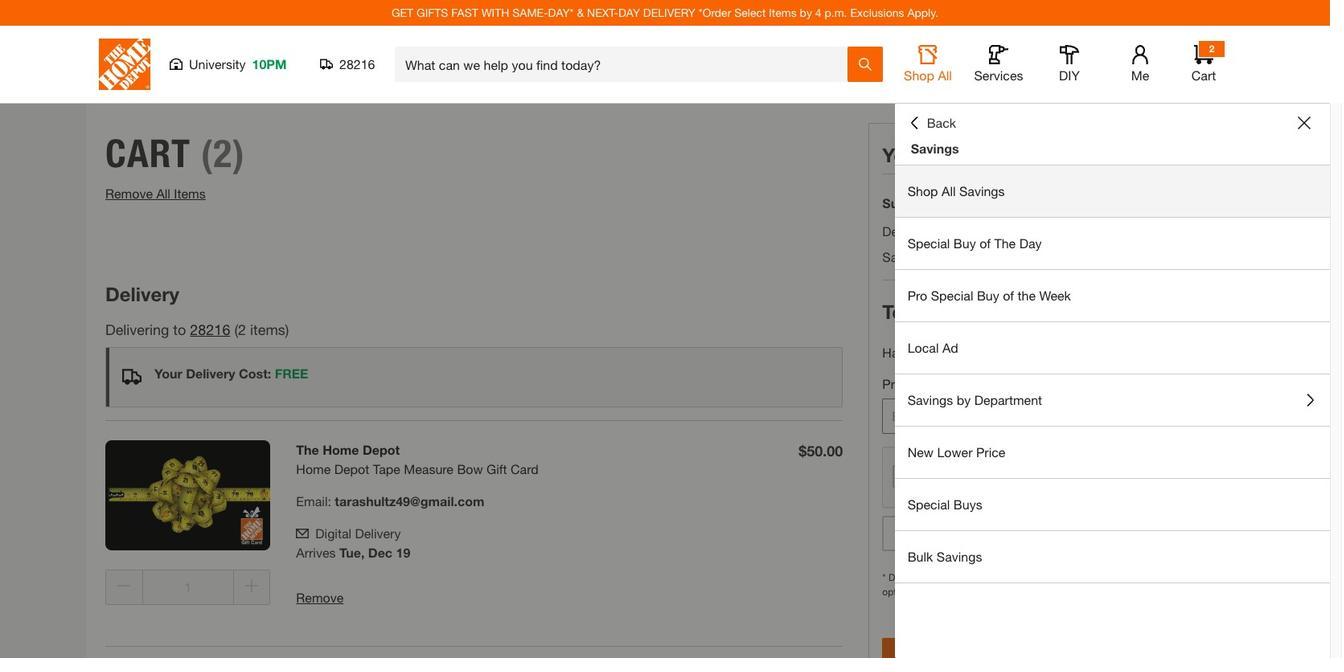 Task type: describe. For each thing, give the bounding box(es) containing it.
bulk savings link
[[895, 532, 1331, 583]]

at
[[1010, 572, 1018, 584]]

the home depot logo image
[[99, 39, 150, 90]]

savings inside the shop all savings link
[[960, 183, 1005, 199]]

available.
[[1087, 572, 1127, 584]]

to
[[173, 321, 186, 339]]

delivery for * delivery fees are calculated at the lowest rate available. other delivery options may be available in checkout.
[[889, 572, 923, 584]]

bow
[[457, 462, 483, 477]]

in inside * delivery fees are calculated at the lowest rate available. other delivery options may be available in checkout.
[[993, 587, 1000, 599]]

code?
[[968, 345, 1007, 360]]

delivery up sales
[[883, 224, 929, 239]]

digital
[[316, 526, 352, 541]]

apply promo button
[[883, 517, 1212, 552]]

apply.
[[908, 6, 939, 19]]

savings by department
[[908, 393, 1043, 408]]

promo inside button
[[1046, 526, 1087, 541]]

0 horizontal spatial items
[[174, 186, 206, 201]]

s
[[278, 321, 285, 339]]

all for shop all savings
[[942, 183, 956, 199]]

cart 2
[[1192, 43, 1217, 83]]

cost:
[[239, 366, 271, 381]]

your for your delivery cost: free
[[154, 366, 182, 381]]

delivering
[[105, 321, 169, 339]]

special buy of the day
[[908, 236, 1042, 251]]

your for your order
[[883, 144, 925, 167]]

be
[[939, 587, 950, 599]]

the inside menu
[[1018, 288, 1036, 303]]

measure
[[404, 462, 454, 477]]

cart (2)
[[105, 130, 245, 177]]

have
[[883, 345, 912, 360]]

bulk savings
[[908, 550, 983, 565]]

delivery
[[1157, 572, 1190, 584]]

later
[[1027, 249, 1052, 265]]

$50.00
[[799, 443, 843, 460]]

price
[[977, 445, 1006, 460]]

with
[[482, 6, 510, 19]]

special for buy
[[908, 236, 951, 251]]

free
[[275, 366, 309, 381]]

savings down back button
[[911, 141, 959, 156]]

delivery for your delivery cost: free
[[186, 366, 235, 381]]

pro special buy of the week link
[[895, 270, 1331, 322]]

0 vertical spatial buy
[[954, 236, 976, 251]]

shop for shop all savings
[[908, 183, 939, 199]]

4
[[816, 6, 822, 19]]

day
[[1020, 236, 1042, 251]]

1 vertical spatial 28216
[[190, 321, 230, 339]]

0 vertical spatial home
[[323, 443, 359, 458]]

cart
[[105, 130, 191, 177]]

increment image
[[245, 580, 258, 593]]

diy button
[[1044, 45, 1096, 84]]

(2)
[[201, 130, 245, 177]]

local ad link
[[895, 323, 1331, 374]]

other
[[1130, 572, 1154, 584]]

0 horizontal spatial by
[[800, 6, 813, 19]]

tue,
[[339, 545, 365, 561]]

order
[[930, 144, 983, 167]]

get
[[392, 6, 414, 19]]

have a promo code? link
[[883, 344, 1007, 364]]

shop all
[[904, 68, 953, 83]]

day*
[[548, 6, 574, 19]]

email:
[[296, 494, 331, 509]]

arrives
[[296, 545, 336, 561]]

delivery up delivering on the left of page
[[105, 283, 179, 306]]

may
[[918, 587, 936, 599]]

apply promo
[[1008, 526, 1087, 541]]

promo code
[[883, 377, 956, 392]]

checkout.
[[1003, 587, 1045, 599]]

subtotal
[[883, 196, 934, 211]]

university 10pm
[[189, 56, 287, 72]]

exclusions
[[851, 6, 905, 19]]

1 horizontal spatial items
[[769, 6, 797, 19]]

shop for shop all
[[904, 68, 935, 83]]

options
[[883, 587, 915, 599]]

decrement image
[[118, 580, 131, 593]]

the inside the home depot home depot tape measure bow gift card
[[296, 443, 319, 458]]

remove all items link
[[105, 186, 206, 201]]

new
[[908, 445, 934, 460]]

me button
[[1115, 45, 1167, 84]]

sales
[[883, 249, 914, 265]]

gifts
[[417, 6, 448, 19]]

$61.98 for subtotal
[[1167, 196, 1212, 213]]

next-
[[587, 6, 619, 19]]

remove for remove
[[296, 591, 344, 606]]

lowest
[[1037, 572, 1065, 584]]

step)
[[1055, 249, 1084, 265]]

the inside * delivery fees are calculated at the lowest rate available. other delivery options may be available in checkout.
[[1021, 572, 1034, 584]]

ad
[[943, 340, 959, 356]]

tarashultz49@gmail.com
[[335, 494, 485, 509]]

day
[[619, 6, 640, 19]]

tax
[[918, 249, 937, 265]]

diy
[[1060, 68, 1080, 83]]

university
[[189, 56, 246, 72]]

menu containing shop all savings
[[895, 166, 1331, 584]]

0 horizontal spatial of
[[980, 236, 991, 251]]

(determined
[[941, 249, 1010, 265]]

feedback link image
[[1321, 272, 1343, 359]]

Enter Your Promo Code text field
[[883, 399, 1212, 434]]

0 horizontal spatial promo
[[883, 377, 921, 392]]

total
[[883, 301, 927, 323]]

* delivery fees are calculated at the lowest rate available. other delivery options may be available in checkout.
[[883, 572, 1190, 599]]

calculated
[[963, 572, 1007, 584]]

0 vertical spatial in
[[1013, 249, 1023, 265]]

cart
[[1192, 68, 1217, 83]]



Task type: vqa. For each thing, say whether or not it's contained in the screenshot.
Other
yes



Task type: locate. For each thing, give the bounding box(es) containing it.
special inside pro special buy of the week link
[[931, 288, 974, 303]]

0 vertical spatial shop
[[904, 68, 935, 83]]

0 vertical spatial 28216
[[340, 56, 375, 72]]

local
[[908, 340, 939, 356]]

1 vertical spatial buy
[[977, 288, 1000, 303]]

1 vertical spatial depot
[[334, 462, 370, 477]]

your down back button
[[883, 144, 925, 167]]

bulk
[[908, 550, 934, 565]]

$61.98 for total
[[1153, 301, 1212, 323]]

savings down code
[[908, 393, 954, 408]]

special buys link
[[895, 480, 1331, 531]]

alert containing your delivery cost:
[[105, 348, 843, 408]]

digital delivery
[[316, 526, 401, 541]]

shop inside the shop all savings link
[[908, 183, 939, 199]]

card
[[511, 462, 539, 477]]

1 vertical spatial the
[[1021, 572, 1034, 584]]

0 horizontal spatial remove
[[105, 186, 153, 201]]

the
[[995, 236, 1016, 251], [296, 443, 319, 458]]

back button
[[908, 115, 957, 131]]

19
[[396, 545, 411, 561]]

28216 inside button
[[340, 56, 375, 72]]

1 vertical spatial promo
[[883, 377, 921, 392]]

department
[[975, 393, 1043, 408]]

1 horizontal spatial by
[[957, 393, 971, 408]]

email: tarashultz49@gmail.com
[[296, 494, 485, 509]]

the
[[1018, 288, 1036, 303], [1021, 572, 1034, 584]]

1 vertical spatial 2
[[238, 321, 246, 339]]

special
[[908, 236, 951, 251], [931, 288, 974, 303], [908, 497, 951, 513]]

buy right tax
[[954, 236, 976, 251]]

by left "department"
[[957, 393, 971, 408]]

2 left item
[[238, 321, 246, 339]]

1 vertical spatial shop
[[908, 183, 939, 199]]

1 horizontal spatial your
[[883, 144, 925, 167]]

home
[[323, 443, 359, 458], [296, 462, 331, 477]]

special down subtotal
[[908, 236, 951, 251]]

(
[[234, 321, 238, 339]]

2 inside the cart 2
[[1210, 43, 1215, 55]]

0 vertical spatial the
[[1018, 288, 1036, 303]]

gift
[[487, 462, 507, 477]]

10pm
[[252, 56, 287, 72]]

$61.98
[[1167, 196, 1212, 213], [1153, 301, 1212, 323]]

0 vertical spatial special
[[908, 236, 951, 251]]

remove down cart
[[105, 186, 153, 201]]

remove for remove all items
[[105, 186, 153, 201]]

all
[[938, 68, 953, 83], [942, 183, 956, 199], [156, 186, 170, 201]]

your down to
[[154, 366, 182, 381]]

savings down 'order'
[[960, 183, 1005, 199]]

me
[[1132, 68, 1150, 83]]

shop down 'your order'
[[908, 183, 939, 199]]

pro
[[908, 288, 928, 303]]

1 horizontal spatial buy
[[977, 288, 1000, 303]]

0 horizontal spatial 28216
[[190, 321, 230, 339]]

delivery for digital delivery
[[355, 526, 401, 541]]

all down cart (2)
[[156, 186, 170, 201]]

dec
[[368, 545, 393, 561]]

savings inside savings by department button
[[908, 393, 954, 408]]

0 horizontal spatial your
[[154, 366, 182, 381]]

tape
[[373, 462, 401, 477]]

fees
[[926, 572, 944, 584]]

new lower price link
[[895, 427, 1331, 479]]

all inside the shop all savings link
[[942, 183, 956, 199]]

0 vertical spatial promo
[[926, 345, 965, 360]]

p.m.
[[825, 6, 848, 19]]

alert
[[105, 348, 843, 408]]

0 vertical spatial depot
[[363, 443, 400, 458]]

the home depot home depot tape measure bow gift card
[[296, 443, 539, 477]]

depot left tape
[[334, 462, 370, 477]]

savings inside bulk savings link
[[937, 550, 983, 565]]

28216 button
[[320, 56, 376, 72]]

code
[[925, 377, 956, 392]]

by
[[800, 6, 813, 19], [957, 393, 971, 408]]

of
[[980, 236, 991, 251], [1003, 288, 1015, 303]]

1 horizontal spatial remove
[[296, 591, 344, 606]]

2 vertical spatial promo
[[1046, 526, 1087, 541]]

*
[[883, 572, 886, 584]]

your
[[883, 144, 925, 167], [154, 366, 182, 381]]

2
[[1210, 43, 1215, 55], [238, 321, 246, 339]]

0 vertical spatial 2
[[1210, 43, 1215, 55]]

local ad
[[908, 340, 959, 356]]

all for remove all items
[[156, 186, 170, 201]]

1 vertical spatial of
[[1003, 288, 1015, 303]]

depot
[[363, 443, 400, 458], [334, 462, 370, 477]]

28216 link
[[190, 321, 230, 339]]

in down "calculated" at the right bottom
[[993, 587, 1000, 599]]

special left buys
[[908, 497, 951, 513]]

1 horizontal spatial in
[[1013, 249, 1023, 265]]

0 vertical spatial items
[[769, 6, 797, 19]]

the inside menu
[[995, 236, 1016, 251]]

your delivery cost: free
[[154, 366, 309, 381]]

all up back
[[938, 68, 953, 83]]

special right pro
[[931, 288, 974, 303]]

new lower price
[[908, 445, 1006, 460]]

0 vertical spatial your
[[883, 144, 925, 167]]

available
[[952, 587, 990, 599]]

shop up back button
[[904, 68, 935, 83]]

all for shop all
[[938, 68, 953, 83]]

0 horizontal spatial the
[[296, 443, 319, 458]]

shop all savings link
[[895, 166, 1331, 217]]

of left day
[[980, 236, 991, 251]]

the left day
[[995, 236, 1016, 251]]

1 vertical spatial home
[[296, 462, 331, 477]]

1 horizontal spatial 2
[[1210, 43, 1215, 55]]

0 vertical spatial the
[[995, 236, 1016, 251]]

are
[[947, 572, 960, 584]]

1 vertical spatial in
[[993, 587, 1000, 599]]

savings up are
[[937, 550, 983, 565]]

have a promo code?
[[883, 345, 1007, 360]]

services
[[975, 68, 1024, 83]]

drawer close image
[[1299, 117, 1311, 130]]

all inside shop all button
[[938, 68, 953, 83]]

special buy of the day link
[[895, 218, 1331, 270]]

by left 4
[[800, 6, 813, 19]]

shop inside shop all button
[[904, 68, 935, 83]]

1 horizontal spatial the
[[995, 236, 1016, 251]]

items down cart (2)
[[174, 186, 206, 201]]

depot up tape
[[363, 443, 400, 458]]

the up email:
[[296, 443, 319, 458]]

arrives tue, dec 19
[[296, 545, 411, 561]]

remove down arrives
[[296, 591, 344, 606]]

delivering to 28216 ( 2 item s )
[[105, 321, 289, 339]]

in left the later
[[1013, 249, 1023, 265]]

0 vertical spatial of
[[980, 236, 991, 251]]

the right the at
[[1021, 572, 1034, 584]]

the left week
[[1018, 288, 1036, 303]]

1 horizontal spatial promo
[[926, 345, 965, 360]]

menu
[[895, 166, 1331, 584]]

1 horizontal spatial of
[[1003, 288, 1015, 303]]

delivery inside * delivery fees are calculated at the lowest rate available. other delivery options may be available in checkout.
[[889, 572, 923, 584]]

1 vertical spatial by
[[957, 393, 971, 408]]

delivery
[[883, 224, 929, 239], [105, 283, 179, 306], [186, 366, 235, 381], [355, 526, 401, 541], [889, 572, 923, 584]]

special buys
[[908, 497, 983, 513]]

1 vertical spatial items
[[174, 186, 206, 201]]

delivery down 28216 link
[[186, 366, 235, 381]]

get gifts fast with same-day* & next-day delivery *order select items by 4 p.m. exclusions apply.
[[392, 6, 939, 19]]

1 vertical spatial special
[[931, 288, 974, 303]]

buy down sales tax (determined in later step)
[[977, 288, 1000, 303]]

remove button
[[296, 589, 344, 608]]

items right select
[[769, 6, 797, 19]]

lower
[[938, 445, 973, 460]]

0 vertical spatial $61.98
[[1167, 196, 1212, 213]]

2 vertical spatial special
[[908, 497, 951, 513]]

1 vertical spatial your
[[154, 366, 182, 381]]

in
[[1013, 249, 1023, 265], [993, 587, 1000, 599]]

same-
[[513, 6, 548, 19]]

special inside special buys 'link'
[[908, 497, 951, 513]]

1 vertical spatial remove
[[296, 591, 344, 606]]

0 vertical spatial by
[[800, 6, 813, 19]]

delivery
[[644, 6, 696, 19]]

delivery up the dec at left
[[355, 526, 401, 541]]

2 horizontal spatial promo
[[1046, 526, 1087, 541]]

product image
[[105, 441, 271, 551]]

by inside button
[[957, 393, 971, 408]]

1 vertical spatial the
[[296, 443, 319, 458]]

of down sales tax (determined in later step)
[[1003, 288, 1015, 303]]

week
[[1040, 288, 1072, 303]]

None text field
[[142, 570, 234, 606]]

back
[[927, 115, 957, 130]]

all down 'order'
[[942, 183, 956, 199]]

item
[[250, 321, 278, 339]]

pro special buy of the week
[[908, 288, 1072, 303]]

shop all button
[[903, 45, 954, 84]]

0 horizontal spatial 2
[[238, 321, 246, 339]]

0 horizontal spatial buy
[[954, 236, 976, 251]]

0 vertical spatial remove
[[105, 186, 153, 201]]

your order
[[883, 144, 983, 167]]

0 horizontal spatial in
[[993, 587, 1000, 599]]

What can we help you find today? search field
[[405, 47, 847, 81]]

1 horizontal spatial 28216
[[340, 56, 375, 72]]

buys
[[954, 497, 983, 513]]

2 up cart on the right top of the page
[[1210, 43, 1215, 55]]

delivery up options
[[889, 572, 923, 584]]

special for buys
[[908, 497, 951, 513]]

1 vertical spatial $61.98
[[1153, 301, 1212, 323]]



